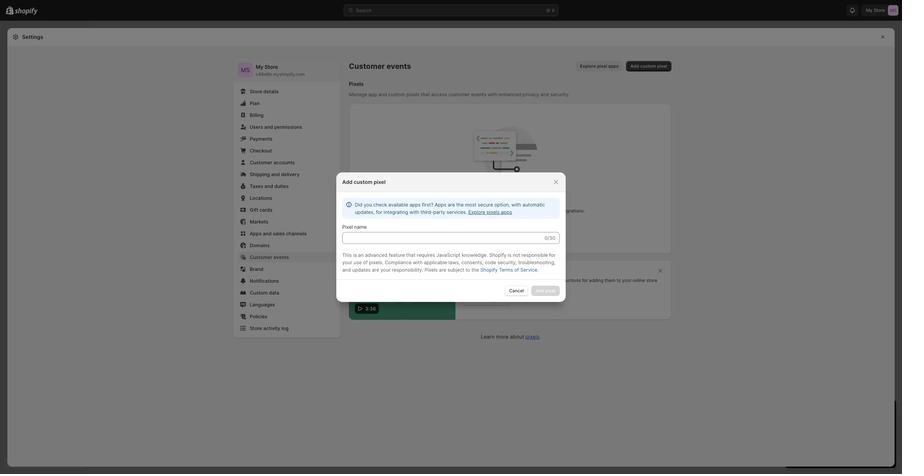 Task type: vqa. For each thing, say whether or not it's contained in the screenshot.
United States (+1) IMAGE
no



Task type: describe. For each thing, give the bounding box(es) containing it.
apps inside did you check available apps first? apps are the most secure option, with automatic updates, for integrating with third-party services.
[[435, 201, 446, 207]]

your inside find out how pixels work, with step-by-step instructions for adding them to your online store and information on managing them over time.
[[622, 278, 632, 283]]

available
[[388, 201, 408, 207]]

through
[[488, 208, 504, 214]]

pixels inside the this is an advanced feature that requires javascript knowledge. shopify is not responsible for your use of pixels. compliance with applicable laws, consents, code security, troubleshooting, and updates are your responsibility. pixels are subject to the
[[425, 267, 438, 273]]

gift cards
[[250, 207, 272, 213]]

learn for learn more about pixels
[[481, 333, 495, 340]]

explore pixels apps link
[[468, 209, 512, 215]]

analyze customer behavior with pixels
[[463, 268, 553, 274]]

shopify image
[[15, 8, 38, 15]]

languages link
[[238, 299, 336, 310]]

apps inside did you check available apps first? apps are the most secure option, with automatic updates, for integrating with third-party services.
[[410, 201, 421, 207]]

manage
[[349, 91, 367, 97]]

most
[[465, 201, 476, 207]]

users and permissions link
[[238, 122, 336, 132]]

delivery
[[281, 171, 299, 177]]

find out how pixels work, with step-by-step instructions for adding them to your online store and information on managing them over time.
[[463, 278, 657, 289]]

customer events link
[[238, 252, 336, 262]]

responsibility.
[[392, 267, 423, 273]]

more
[[496, 333, 509, 340]]

plan
[[250, 100, 260, 106]]

cards
[[260, 207, 272, 213]]

shopify inside the this is an advanced feature that requires javascript knowledge. shopify is not responsible for your use of pixels. compliance with applicable laws, consents, code security, troubleshooting, and updates are your responsibility. pixels are subject to the
[[489, 252, 507, 258]]

that for pixels
[[421, 91, 430, 97]]

0 vertical spatial customer
[[449, 91, 470, 97]]

with up step-
[[528, 268, 538, 274]]

information
[[472, 283, 496, 289]]

requires
[[417, 252, 435, 258]]

code
[[485, 259, 496, 265]]

duties
[[274, 183, 289, 189]]

for inside find out how pixels work, with step-by-step instructions for adding them to your online store and information on managing them over time.
[[582, 278, 588, 283]]

updates
[[352, 267, 371, 273]]

service
[[520, 267, 537, 273]]

gift cards link
[[238, 205, 336, 215]]

automatic
[[523, 201, 545, 207]]

c48e6b.myshopify.com
[[256, 71, 305, 77]]

manage
[[510, 199, 530, 205]]

and inside find out how pixels work, with step-by-step instructions for adding them to your online store and information on managing them over time.
[[463, 283, 471, 289]]

applicable
[[424, 259, 447, 265]]

with inside find out how pixels work, with step-by-step instructions for adding them to your online store and information on managing them over time.
[[517, 278, 526, 283]]

are inside did you check available apps first? apps are the most secure option, with automatic updates, for integrating with third-party services.
[[448, 201, 455, 207]]

that for feature
[[406, 252, 415, 258]]

search
[[356, 7, 372, 13]]

how
[[481, 278, 490, 283]]

0 vertical spatial about
[[480, 298, 493, 303]]

pixels inside status
[[487, 209, 500, 215]]

is for where
[[474, 199, 478, 205]]

gift
[[250, 207, 258, 213]]

domains
[[250, 242, 270, 248]]

this is an advanced feature that requires javascript knowledge. shopify is not responsible for your use of pixels. compliance with applicable laws, consents, code security, troubleshooting, and updates are your responsibility. pixels are subject to the
[[342, 252, 556, 273]]

billing
[[250, 112, 264, 118]]

custom inside dialog
[[354, 179, 372, 185]]

custom
[[250, 290, 268, 296]]

an
[[358, 252, 364, 258]]

domains link
[[238, 240, 336, 251]]

store activity log
[[250, 325, 289, 331]]

explore for explore pixels apps
[[468, 209, 485, 215]]

security,
[[498, 259, 517, 265]]

secure
[[478, 201, 493, 207]]

your down pixels.
[[381, 267, 391, 273]]

name
[[354, 224, 367, 230]]

my store c48e6b.myshopify.com
[[256, 64, 305, 77]]

learn for learn about pixels
[[467, 298, 479, 303]]

pixel inside 'button'
[[657, 63, 667, 69]]

pixels right "more"
[[526, 333, 540, 340]]

settings dialog
[[7, 28, 895, 467]]

with left enhanced on the right top of the page
[[488, 91, 497, 97]]

add custom pixel inside 'button'
[[631, 63, 667, 69]]

2 vertical spatial customer
[[483, 268, 505, 274]]

customer accounts link
[[238, 157, 336, 168]]

and right privacy
[[541, 91, 549, 97]]

pixel
[[342, 224, 353, 230]]

services.
[[447, 209, 467, 215]]

pixels.
[[369, 259, 383, 265]]

custom inside 'button'
[[640, 63, 656, 69]]

did
[[355, 201, 362, 207]]

with right you'll at the right
[[512, 201, 521, 207]]

channels
[[286, 231, 307, 236]]

and down customer accounts
[[271, 171, 280, 177]]

3:36
[[365, 306, 376, 312]]

to inside find out how pixels work, with step-by-step instructions for adding them to your online store and information on managing them over time.
[[617, 278, 621, 283]]

by-
[[539, 278, 546, 283]]

brand
[[250, 266, 263, 272]]

markets link
[[238, 216, 336, 227]]

billing link
[[238, 110, 336, 120]]

2 horizontal spatial is
[[508, 252, 512, 258]]

to inside the this is an advanced feature that requires javascript knowledge. shopify is not responsible for your use of pixels. compliance with applicable laws, consents, code security, troubleshooting, and updates are your responsibility. pixels are subject to the
[[466, 267, 470, 273]]

0 vertical spatial customer
[[349, 62, 385, 71]]

with left third-
[[410, 209, 419, 215]]

1 horizontal spatial of
[[514, 267, 519, 273]]

subject
[[448, 267, 464, 273]]

security.
[[550, 91, 570, 97]]

permissions
[[274, 124, 302, 130]]

3:36 button
[[349, 260, 455, 320]]

custom data
[[250, 290, 279, 296]]

add inside 'button'
[[631, 63, 639, 69]]

and right users
[[264, 124, 273, 130]]

time.
[[548, 283, 558, 289]]

troubleshooting,
[[518, 259, 555, 265]]

log
[[282, 325, 289, 331]]

0 vertical spatial customer events
[[349, 62, 411, 71]]

explore for explore pixel apps
[[580, 63, 596, 69]]

step-
[[527, 278, 539, 283]]

party
[[433, 209, 445, 215]]

behavior
[[506, 268, 526, 274]]

status inside add custom pixel dialog
[[342, 198, 560, 219]]

add custom pixel dialog
[[0, 172, 902, 302]]

javascript
[[437, 252, 460, 258]]

pixels inside find out how pixels work, with step-by-step instructions for adding them to your online store and information on managing them over time.
[[491, 278, 503, 283]]

brand link
[[238, 264, 336, 274]]

advanced
[[365, 252, 387, 258]]

apps for explore pixel apps
[[608, 63, 619, 69]]

markets
[[250, 219, 268, 225]]

or
[[526, 208, 530, 214]]

out
[[473, 278, 480, 283]]

cancel button
[[505, 285, 528, 296]]

1 horizontal spatial them
[[605, 278, 616, 283]]

pixels inside this is where you'll manage your pixels collect customer events through app pixel or custom pixel integrations.
[[544, 199, 559, 205]]

ms button
[[238, 63, 253, 77]]

add inside dialog
[[342, 179, 352, 185]]

0 vertical spatial app
[[369, 91, 377, 97]]

pixels inside settings dialog
[[349, 81, 364, 87]]

where
[[479, 199, 495, 205]]

on
[[497, 283, 502, 289]]



Task type: locate. For each thing, give the bounding box(es) containing it.
1 horizontal spatial apps
[[501, 209, 512, 215]]

this up services.
[[462, 199, 472, 205]]

0 horizontal spatial apps
[[250, 231, 262, 236]]

customer down checkout
[[250, 159, 272, 165]]

policies
[[250, 313, 267, 319]]

are up services.
[[448, 201, 455, 207]]

explore inside add custom pixel dialog
[[468, 209, 485, 215]]

activity
[[263, 325, 280, 331]]

apps
[[435, 201, 446, 207], [250, 231, 262, 236]]

1 vertical spatial customer
[[452, 208, 471, 214]]

customer down 'domains'
[[250, 254, 272, 260]]

pixels down secure
[[487, 209, 500, 215]]

⌘ k
[[546, 7, 555, 13]]

0 horizontal spatial customer events
[[250, 254, 289, 260]]

app down option,
[[505, 208, 513, 214]]

customer down code
[[483, 268, 505, 274]]

use
[[354, 259, 362, 265]]

pixels right . in the bottom right of the page
[[539, 268, 553, 274]]

0 horizontal spatial apps
[[410, 201, 421, 207]]

my store image
[[238, 63, 253, 77]]

learn more about pixels
[[481, 333, 540, 340]]

1 horizontal spatial the
[[472, 267, 479, 273]]

0 horizontal spatial about
[[480, 298, 493, 303]]

taxes
[[250, 183, 263, 189]]

and inside 'link'
[[263, 231, 272, 236]]

1 vertical spatial add
[[342, 179, 352, 185]]

1 horizontal spatial add
[[631, 63, 639, 69]]

option,
[[494, 201, 510, 207]]

third-
[[421, 209, 433, 215]]

0 horizontal spatial that
[[406, 252, 415, 258]]

1 vertical spatial apps
[[250, 231, 262, 236]]

0 vertical spatial of
[[363, 259, 368, 265]]

store details link
[[238, 86, 336, 97]]

store inside my store c48e6b.myshopify.com
[[265, 64, 278, 70]]

is left not
[[508, 252, 512, 258]]

analyze
[[463, 268, 482, 274]]

0 horizontal spatial explore
[[468, 209, 485, 215]]

0 horizontal spatial for
[[376, 209, 382, 215]]

and
[[378, 91, 387, 97], [541, 91, 549, 97], [264, 124, 273, 130], [271, 171, 280, 177], [265, 183, 273, 189], [263, 231, 272, 236], [342, 267, 351, 273], [463, 283, 471, 289]]

1 vertical spatial store
[[250, 88, 262, 94]]

0 horizontal spatial add
[[342, 179, 352, 185]]

shopify down code
[[480, 267, 498, 273]]

with up managing
[[517, 278, 526, 283]]

them right 'adding'
[[605, 278, 616, 283]]

store for store activity log
[[250, 325, 262, 331]]

enhanced
[[499, 91, 521, 97]]

apps and sales channels link
[[238, 228, 336, 239]]

0 horizontal spatial are
[[372, 267, 379, 273]]

and inside the this is an advanced feature that requires javascript knowledge. shopify is not responsible for your use of pixels. compliance with applicable laws, consents, code security, troubleshooting, and updates are your responsibility. pixels are subject to the
[[342, 267, 351, 273]]

0 vertical spatial that
[[421, 91, 430, 97]]

of right 'terms' at the bottom of the page
[[514, 267, 519, 273]]

0 vertical spatial the
[[456, 201, 464, 207]]

0 vertical spatial apps
[[435, 201, 446, 207]]

my
[[256, 64, 263, 70]]

1 horizontal spatial learn
[[481, 333, 495, 340]]

that inside the this is an advanced feature that requires javascript knowledge. shopify is not responsible for your use of pixels. compliance with applicable laws, consents, code security, troubleshooting, and updates are your responsibility. pixels are subject to the
[[406, 252, 415, 258]]

this
[[462, 199, 472, 205], [342, 252, 352, 258]]

1 horizontal spatial add custom pixel
[[631, 63, 667, 69]]

learn down information
[[467, 298, 479, 303]]

collect
[[436, 208, 450, 214]]

for left 'adding'
[[582, 278, 588, 283]]

1 vertical spatial for
[[549, 252, 556, 258]]

1 vertical spatial that
[[406, 252, 415, 258]]

1 vertical spatial apps
[[410, 201, 421, 207]]

.
[[537, 267, 539, 273]]

pixels link
[[526, 333, 540, 340]]

shopify
[[489, 252, 507, 258], [480, 267, 498, 273]]

managing
[[503, 283, 524, 289]]

1 horizontal spatial for
[[549, 252, 556, 258]]

0 vertical spatial to
[[466, 267, 470, 273]]

taxes and duties link
[[238, 181, 336, 191]]

with down the requires
[[413, 259, 423, 265]]

shipping and delivery
[[250, 171, 299, 177]]

checkout link
[[238, 145, 336, 156]]

2 horizontal spatial apps
[[608, 63, 619, 69]]

this for where
[[462, 199, 472, 205]]

store down policies
[[250, 325, 262, 331]]

of inside the this is an advanced feature that requires javascript knowledge. shopify is not responsible for your use of pixels. compliance with applicable laws, consents, code security, troubleshooting, and updates are your responsibility. pixels are subject to the
[[363, 259, 368, 265]]

first?
[[422, 201, 433, 207]]

store
[[265, 64, 278, 70], [250, 88, 262, 94], [250, 325, 262, 331]]

pixels left 'access'
[[406, 91, 419, 97]]

1 vertical spatial the
[[472, 267, 479, 273]]

and left sales
[[263, 231, 272, 236]]

1 vertical spatial pixels
[[425, 267, 438, 273]]

for up troubleshooting,
[[549, 252, 556, 258]]

customer events up manage
[[349, 62, 411, 71]]

this inside this is where you'll manage your pixels collect customer events through app pixel or custom pixel integrations.
[[462, 199, 472, 205]]

customer right 'access'
[[449, 91, 470, 97]]

notifications
[[250, 278, 279, 284]]

is inside this is where you'll manage your pixels collect customer events through app pixel or custom pixel integrations.
[[474, 199, 478, 205]]

learn about pixels
[[467, 298, 506, 303]]

1 vertical spatial of
[[514, 267, 519, 273]]

1 horizontal spatial apps
[[435, 201, 446, 207]]

is for an
[[353, 252, 357, 258]]

1 horizontal spatial to
[[617, 278, 621, 283]]

explore
[[580, 63, 596, 69], [468, 209, 485, 215]]

pixels up integrations.
[[544, 199, 559, 205]]

this is where you'll manage your pixels collect customer events through app pixel or custom pixel integrations.
[[436, 199, 585, 214]]

compliance
[[385, 259, 412, 265]]

the inside did you check available apps first? apps are the most secure option, with automatic updates, for integrating with third-party services.
[[456, 201, 464, 207]]

your inside this is where you'll manage your pixels collect customer events through app pixel or custom pixel integrations.
[[532, 199, 543, 205]]

0 horizontal spatial the
[[456, 201, 464, 207]]

store inside store details 'link'
[[250, 88, 262, 94]]

1 vertical spatial explore
[[468, 209, 485, 215]]

customer for customer accounts 'link'
[[250, 159, 272, 165]]

0 horizontal spatial pixels
[[349, 81, 364, 87]]

to left online
[[617, 278, 621, 283]]

is left the "an"
[[353, 252, 357, 258]]

1 vertical spatial shopify
[[480, 267, 498, 273]]

payments link
[[238, 134, 336, 144]]

events
[[387, 62, 411, 71], [471, 91, 486, 97], [473, 208, 487, 214], [274, 254, 289, 260]]

customer events inside shop settings menu element
[[250, 254, 289, 260]]

about right "more"
[[510, 333, 524, 340]]

over
[[537, 283, 546, 289]]

1 horizontal spatial explore
[[580, 63, 596, 69]]

privacy
[[523, 91, 539, 97]]

knowledge.
[[462, 252, 488, 258]]

responsible
[[522, 252, 548, 258]]

1 horizontal spatial app
[[505, 208, 513, 214]]

custom data link
[[238, 288, 336, 298]]

apps inside settings dialog
[[608, 63, 619, 69]]

of right use
[[363, 259, 368, 265]]

for inside did you check available apps first? apps are the most secure option, with automatic updates, for integrating with third-party services.
[[376, 209, 382, 215]]

explore pixels apps
[[468, 209, 512, 215]]

pixels inside learn about pixels link
[[494, 298, 506, 303]]

payments
[[250, 136, 272, 142]]

your left use
[[342, 259, 352, 265]]

1 vertical spatial to
[[617, 278, 621, 283]]

apps down markets
[[250, 231, 262, 236]]

learn about pixels link
[[463, 295, 511, 306]]

0 vertical spatial add custom pixel
[[631, 63, 667, 69]]

for inside the this is an advanced feature that requires javascript knowledge. shopify is not responsible for your use of pixels. compliance with applicable laws, consents, code security, troubleshooting, and updates are your responsibility. pixels are subject to the
[[549, 252, 556, 258]]

store
[[647, 278, 657, 283]]

1 horizontal spatial customer events
[[349, 62, 411, 71]]

the inside the this is an advanced feature that requires javascript knowledge. shopify is not responsible for your use of pixels. compliance with applicable laws, consents, code security, troubleshooting, and updates are your responsibility. pixels are subject to the
[[472, 267, 479, 273]]

apps up collect
[[435, 201, 446, 207]]

pixel inside dialog
[[374, 179, 386, 185]]

are down pixels.
[[372, 267, 379, 273]]

app inside this is where you'll manage your pixels collect customer events through app pixel or custom pixel integrations.
[[505, 208, 513, 214]]

apps inside 'link'
[[250, 231, 262, 236]]

settings
[[22, 34, 43, 40]]

pixels down applicable
[[425, 267, 438, 273]]

that right feature
[[406, 252, 415, 258]]

access
[[431, 91, 447, 97]]

pixels
[[349, 81, 364, 87], [425, 267, 438, 273]]

the down "consents,"
[[472, 267, 479, 273]]

checkout
[[250, 148, 272, 154]]

apps for explore pixels apps
[[501, 209, 512, 215]]

1 vertical spatial customer
[[250, 159, 272, 165]]

Pixel name text field
[[342, 232, 543, 244]]

your left online
[[622, 278, 632, 283]]

0 vertical spatial store
[[265, 64, 278, 70]]

0 horizontal spatial is
[[353, 252, 357, 258]]

for down "check" on the top of the page
[[376, 209, 382, 215]]

users
[[250, 124, 263, 130]]

customer events
[[349, 62, 411, 71], [250, 254, 289, 260]]

status containing did you check available apps first? apps are the most secure option, with automatic updates, for integrating with third-party services.
[[342, 198, 560, 219]]

app right manage
[[369, 91, 377, 97]]

0 vertical spatial them
[[605, 278, 616, 283]]

0 vertical spatial for
[[376, 209, 382, 215]]

accounts
[[274, 159, 295, 165]]

0 horizontal spatial add custom pixel
[[342, 179, 386, 185]]

events inside shop settings menu element
[[274, 254, 289, 260]]

is left where
[[474, 199, 478, 205]]

store up c48e6b.myshopify.com
[[265, 64, 278, 70]]

1 vertical spatial app
[[505, 208, 513, 214]]

customer for customer events link at the left of the page
[[250, 254, 272, 260]]

1 horizontal spatial are
[[439, 267, 446, 273]]

online
[[633, 278, 645, 283]]

1 vertical spatial them
[[525, 283, 536, 289]]

k
[[552, 7, 555, 13]]

add custom pixel inside dialog
[[342, 179, 386, 185]]

with
[[488, 91, 497, 97], [512, 201, 521, 207], [410, 209, 419, 215], [413, 259, 423, 265], [528, 268, 538, 274], [517, 278, 526, 283]]

apps left first?
[[410, 201, 421, 207]]

2 horizontal spatial are
[[448, 201, 455, 207]]

shopify up code
[[489, 252, 507, 258]]

1 vertical spatial learn
[[481, 333, 495, 340]]

are down applicable
[[439, 267, 446, 273]]

0 vertical spatial learn
[[467, 298, 479, 303]]

store activity log link
[[238, 323, 336, 333]]

1 vertical spatial customer events
[[250, 254, 289, 260]]

1 horizontal spatial about
[[510, 333, 524, 340]]

sales
[[273, 231, 285, 236]]

shop settings menu element
[[233, 58, 340, 338]]

1 vertical spatial about
[[510, 333, 524, 340]]

0 horizontal spatial to
[[466, 267, 470, 273]]

custom inside this is where you'll manage your pixels collect customer events through app pixel or custom pixel integrations.
[[531, 208, 547, 214]]

store details
[[250, 88, 279, 94]]

events inside this is where you'll manage your pixels collect customer events through app pixel or custom pixel integrations.
[[473, 208, 487, 214]]

1 vertical spatial add custom pixel
[[342, 179, 386, 185]]

0 horizontal spatial them
[[525, 283, 536, 289]]

0 horizontal spatial learn
[[467, 298, 479, 303]]

and right manage
[[378, 91, 387, 97]]

them down step-
[[525, 283, 536, 289]]

0 vertical spatial apps
[[608, 63, 619, 69]]

learn left "more"
[[481, 333, 495, 340]]

this inside the this is an advanced feature that requires javascript knowledge. shopify is not responsible for your use of pixels. compliance with applicable laws, consents, code security, troubleshooting, and updates are your responsibility. pixels are subject to the
[[342, 252, 352, 258]]

apps left add custom pixel 'button'
[[608, 63, 619, 69]]

0 horizontal spatial app
[[369, 91, 377, 97]]

0 vertical spatial this
[[462, 199, 472, 205]]

2 vertical spatial store
[[250, 325, 262, 331]]

to down "consents,"
[[466, 267, 470, 273]]

2 vertical spatial apps
[[501, 209, 512, 215]]

3 days left in your trial element
[[785, 419, 896, 468]]

data
[[269, 290, 279, 296]]

1 horizontal spatial that
[[421, 91, 430, 97]]

customer down most
[[452, 208, 471, 214]]

customer inside this is where you'll manage your pixels collect customer events through app pixel or custom pixel integrations.
[[452, 208, 471, 214]]

⌘
[[546, 7, 551, 13]]

add custom pixel button
[[626, 61, 672, 71]]

pixels up manage
[[349, 81, 364, 87]]

check
[[373, 201, 387, 207]]

users and permissions
[[250, 124, 302, 130]]

store for store details
[[250, 88, 262, 94]]

2 horizontal spatial for
[[582, 278, 588, 283]]

your right manage
[[532, 199, 543, 205]]

0 vertical spatial add
[[631, 63, 639, 69]]

notifications link
[[238, 276, 336, 286]]

and down find
[[463, 283, 471, 289]]

pixels down on
[[494, 298, 506, 303]]

store inside store activity log link
[[250, 325, 262, 331]]

1 vertical spatial this
[[342, 252, 352, 258]]

0 vertical spatial explore
[[580, 63, 596, 69]]

and right 'taxes'
[[265, 183, 273, 189]]

and left updates
[[342, 267, 351, 273]]

0 horizontal spatial this
[[342, 252, 352, 258]]

store up plan
[[250, 88, 262, 94]]

pixels
[[406, 91, 419, 97], [544, 199, 559, 205], [487, 209, 500, 215], [539, 268, 553, 274], [491, 278, 503, 283], [494, 298, 506, 303], [526, 333, 540, 340]]

that left 'access'
[[421, 91, 430, 97]]

this left the "an"
[[342, 252, 352, 258]]

app
[[369, 91, 377, 97], [505, 208, 513, 214]]

to
[[466, 267, 470, 273], [617, 278, 621, 283]]

and inside "link"
[[265, 183, 273, 189]]

locations
[[250, 195, 272, 201]]

apps down option,
[[501, 209, 512, 215]]

1 horizontal spatial is
[[474, 199, 478, 205]]

0 horizontal spatial of
[[363, 259, 368, 265]]

0 vertical spatial shopify
[[489, 252, 507, 258]]

about down information
[[480, 298, 493, 303]]

details
[[263, 88, 279, 94]]

the up services.
[[456, 201, 464, 207]]

customer events down 'domains'
[[250, 254, 289, 260]]

feature
[[389, 252, 405, 258]]

customer inside customer accounts 'link'
[[250, 159, 272, 165]]

2 vertical spatial for
[[582, 278, 588, 283]]

1 horizontal spatial this
[[462, 199, 472, 205]]

0 vertical spatial pixels
[[349, 81, 364, 87]]

step
[[546, 278, 555, 283]]

custom
[[640, 63, 656, 69], [388, 91, 405, 97], [354, 179, 372, 185], [531, 208, 547, 214]]

policies link
[[238, 311, 336, 322]]

customer up manage
[[349, 62, 385, 71]]

explore pixel apps
[[580, 63, 619, 69]]

you'll
[[496, 199, 509, 205]]

about
[[480, 298, 493, 303], [510, 333, 524, 340]]

explore inside explore pixel apps link
[[580, 63, 596, 69]]

with inside the this is an advanced feature that requires javascript knowledge. shopify is not responsible for your use of pixels. compliance with applicable laws, consents, code security, troubleshooting, and updates are your responsibility. pixels are subject to the
[[413, 259, 423, 265]]

are
[[448, 201, 455, 207], [372, 267, 379, 273], [439, 267, 446, 273]]

the
[[456, 201, 464, 207], [472, 267, 479, 273]]

pixel name
[[342, 224, 367, 230]]

2 vertical spatial customer
[[250, 254, 272, 260]]

customer inside customer events link
[[250, 254, 272, 260]]

pixels up on
[[491, 278, 503, 283]]

that inside settings dialog
[[421, 91, 430, 97]]

cancel
[[509, 288, 524, 293]]

this for an
[[342, 252, 352, 258]]

them
[[605, 278, 616, 283], [525, 283, 536, 289]]

consents,
[[461, 259, 484, 265]]

your
[[532, 199, 543, 205], [342, 259, 352, 265], [381, 267, 391, 273], [622, 278, 632, 283]]

1 horizontal spatial pixels
[[425, 267, 438, 273]]

status
[[342, 198, 560, 219]]



